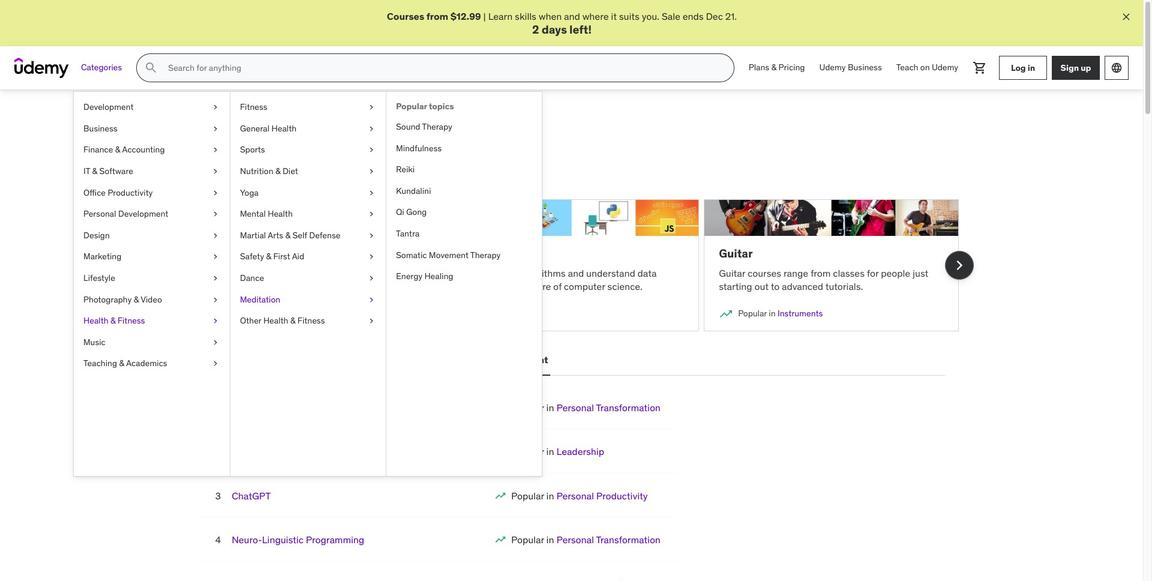 Task type: describe. For each thing, give the bounding box(es) containing it.
Search for anything text field
[[166, 58, 720, 78]]

topics inside meditation element
[[429, 101, 454, 112]]

courses
[[748, 267, 782, 279]]

health & fitness link
[[74, 310, 230, 332]]

xsmall image for development
[[211, 102, 220, 113]]

leadership link
[[557, 446, 605, 458]]

qi gong link
[[387, 202, 542, 223]]

to right how
[[415, 267, 424, 279]]

learning
[[248, 246, 295, 261]]

yoga
[[240, 187, 259, 198]]

in down popular in personal productivity
[[547, 534, 554, 546]]

understand
[[587, 267, 636, 279]]

to inside guitar courses range from classes for people just starting out to advanced tutorials.
[[771, 280, 780, 292]]

log
[[1012, 62, 1026, 73]]

machine learning
[[199, 246, 295, 261]]

safety
[[240, 251, 264, 262]]

personal development link
[[74, 204, 230, 225]]

martial
[[240, 230, 266, 241]]

neuro-linguistic programming
[[232, 534, 365, 546]]

health & fitness
[[83, 315, 145, 326]]

somatic movement therapy link
[[387, 245, 542, 266]]

xsmall image for photography & video
[[211, 294, 220, 306]]

somatic
[[396, 250, 427, 260]]

suits
[[619, 10, 640, 22]]

& inside 'carousel' element
[[278, 308, 283, 319]]

3 cell from the top
[[512, 490, 648, 502]]

photography
[[83, 294, 132, 305]]

and inside learn to build algorithms and understand data structures at the core of computer science.
[[568, 267, 584, 279]]

neuro-linguistic programming link
[[232, 534, 365, 546]]

transformation for personal transformation link associated with fourth cell
[[596, 534, 661, 546]]

& for diet
[[276, 166, 281, 177]]

2 popular in personal transformation from the top
[[512, 534, 661, 546]]

plans
[[749, 62, 770, 73]]

popular in leadership
[[512, 446, 605, 458]]

fitness link
[[231, 97, 386, 118]]

it & software
[[83, 166, 133, 177]]

shopping cart with 0 items image
[[973, 61, 988, 75]]

1 vertical spatial productivity
[[597, 490, 648, 502]]

out
[[755, 280, 769, 292]]

mindfulness link
[[387, 138, 542, 159]]

in left instruments "link"
[[769, 308, 776, 319]]

& for academics
[[119, 358, 124, 369]]

chatgpt
[[232, 490, 271, 502]]

office productivity
[[83, 187, 153, 198]]

music
[[83, 337, 106, 347]]

2 cell from the top
[[512, 446, 605, 458]]

xsmall image for yoga
[[367, 187, 376, 199]]

0 vertical spatial development
[[83, 102, 134, 112]]

meditation
[[240, 294, 281, 305]]

popular inside meditation element
[[396, 101, 427, 112]]

xsmall image for music
[[211, 337, 220, 348]]

xsmall image for personal development
[[211, 208, 220, 220]]

1 vertical spatial skills
[[432, 153, 454, 165]]

build
[[497, 267, 518, 279]]

& for fitness
[[110, 315, 116, 326]]

learn
[[199, 280, 221, 292]]

xsmall image for sports
[[367, 144, 376, 156]]

energy healing
[[396, 271, 454, 282]]

tantra link
[[387, 223, 542, 245]]

0 vertical spatial therapy
[[422, 121, 453, 132]]

guitar for guitar courses range from classes for people just starting out to advanced tutorials.
[[719, 267, 746, 279]]

design link
[[74, 225, 230, 246]]

accounting
[[122, 144, 165, 155]]

2 horizontal spatial fitness
[[298, 315, 325, 326]]

kundalini link
[[387, 181, 542, 202]]

health for mental health
[[268, 208, 293, 219]]

on
[[921, 62, 930, 73]]

next image
[[950, 256, 969, 275]]

diet
[[283, 166, 298, 177]]

core
[[532, 280, 551, 292]]

video
[[141, 294, 162, 305]]

personal development for personal development link
[[83, 208, 168, 219]]

udemy inside 'link'
[[820, 62, 846, 73]]

office
[[83, 187, 106, 198]]

dance link
[[231, 268, 386, 289]]

5 cell from the top
[[512, 578, 661, 581]]

popular in data & analytics
[[218, 308, 319, 319]]

sound
[[396, 121, 421, 132]]

personal transformation link for 1st cell from the top of the page
[[557, 402, 661, 414]]

categories button
[[74, 54, 129, 82]]

martial arts & self defense link
[[231, 225, 386, 246]]

bestselling button
[[198, 346, 255, 375]]

4
[[215, 534, 221, 546]]

|
[[484, 10, 486, 22]]

lifestyle link
[[74, 268, 230, 289]]

1 cell from the top
[[512, 402, 661, 414]]

martial arts & self defense
[[240, 230, 341, 241]]

xsmall image for mental health
[[367, 208, 376, 220]]

popular in image for popular in data & analytics
[[199, 307, 213, 321]]

courses from $12.99 | learn skills when and where it suits you. sale ends dec 21. 2 days left!
[[387, 10, 737, 37]]

music link
[[74, 332, 230, 353]]

personal inside button
[[445, 354, 485, 366]]

xsmall image for design
[[211, 230, 220, 242]]

xsmall image for health & fitness
[[211, 315, 220, 327]]

xsmall image for marketing
[[211, 251, 220, 263]]

teaching & academics link
[[74, 353, 230, 375]]

in down the 'popular in leadership'
[[547, 490, 554, 502]]

teach on udemy link
[[890, 54, 966, 82]]

in left leadership link
[[547, 446, 554, 458]]

productivity inside 'link'
[[108, 187, 153, 198]]

personal development for the personal development button
[[445, 354, 548, 366]]

for
[[867, 267, 879, 279]]

safety & first aid
[[240, 251, 304, 262]]

& for pricing
[[772, 62, 777, 73]]

general health
[[240, 123, 297, 134]]

other health & fitness link
[[231, 310, 386, 332]]

personal productivity link
[[557, 490, 648, 502]]

popular in image for popular in instruments
[[719, 307, 734, 321]]

learn inside courses from $12.99 | learn skills when and where it suits you. sale ends dec 21. 2 days left!
[[489, 10, 513, 22]]

other health & fitness
[[240, 315, 325, 326]]

left!
[[570, 22, 592, 37]]

meditation element
[[386, 92, 542, 476]]

sports
[[240, 144, 265, 155]]

1 horizontal spatial fitness
[[240, 102, 268, 112]]

4 cell from the top
[[512, 534, 661, 546]]

transformation for 1st cell from the top of the page's personal transformation link
[[596, 402, 661, 414]]

it & software link
[[74, 161, 230, 182]]

development for personal development link
[[118, 208, 168, 219]]

data
[[638, 267, 657, 279]]

bestselling
[[201, 354, 252, 366]]

in left the data
[[249, 308, 256, 319]]

development link
[[74, 97, 230, 118]]

xsmall image for teaching & academics
[[211, 358, 220, 370]]

learn to build algorithms and understand data structures at the core of computer science.
[[459, 267, 657, 292]]

0 horizontal spatial business
[[83, 123, 118, 134]]

photography & video
[[83, 294, 162, 305]]

xsmall image for other health & fitness
[[367, 315, 376, 327]]

kundalini
[[396, 185, 431, 196]]

& for first
[[266, 251, 271, 262]]



Task type: locate. For each thing, give the bounding box(es) containing it.
first
[[273, 251, 290, 262]]

improve
[[339, 153, 373, 165]]

personal development
[[83, 208, 168, 219], [445, 354, 548, 366]]

0 vertical spatial skills
[[515, 10, 537, 22]]

people
[[882, 267, 911, 279]]

xsmall image for fitness
[[367, 102, 376, 113]]

0 vertical spatial popular in personal transformation
[[512, 402, 661, 414]]

xsmall image for finance & accounting
[[211, 144, 220, 156]]

0 vertical spatial business
[[848, 62, 882, 73]]

xsmall image inside martial arts & self defense link
[[367, 230, 376, 242]]

instruments link
[[778, 308, 823, 319]]

mental
[[240, 208, 266, 219]]

topics
[[429, 101, 454, 112], [340, 118, 384, 137]]

and up sports
[[245, 118, 272, 137]]

xsmall image inside photography & video link
[[211, 294, 220, 306]]

0 vertical spatial personal transformation link
[[557, 402, 661, 414]]

log in link
[[1000, 56, 1048, 80]]

lifestyle
[[83, 273, 115, 283]]

analytics
[[285, 308, 319, 319]]

in up the 'popular in leadership'
[[547, 402, 554, 414]]

1 horizontal spatial udemy
[[932, 62, 959, 73]]

& for video
[[134, 294, 139, 305]]

and up left!
[[564, 10, 580, 22]]

mental health link
[[231, 204, 386, 225]]

photography & video link
[[74, 289, 230, 310]]

xsmall image inside finance & accounting link
[[211, 144, 220, 156]]

2 horizontal spatial learn
[[489, 10, 513, 22]]

yoga link
[[231, 182, 386, 204]]

xsmall image inside the meditation link
[[367, 294, 376, 306]]

1 horizontal spatial therapy
[[471, 250, 501, 260]]

0 horizontal spatial therapy
[[422, 121, 453, 132]]

1 udemy from the left
[[820, 62, 846, 73]]

popular in image
[[199, 307, 213, 321], [719, 307, 734, 321], [495, 490, 507, 502], [495, 534, 507, 546]]

science.
[[608, 280, 643, 292]]

submit search image
[[144, 61, 159, 75]]

1 horizontal spatial from
[[427, 10, 449, 22]]

xsmall image inside "nutrition & diet" link
[[367, 166, 376, 177]]

1 horizontal spatial productivity
[[597, 490, 648, 502]]

xsmall image for martial arts & self defense
[[367, 230, 376, 242]]

popular in personal transformation down popular in personal productivity
[[512, 534, 661, 546]]

xsmall image inside "design" link
[[211, 230, 220, 242]]

from up advanced
[[811, 267, 831, 279]]

xsmall image inside business link
[[211, 123, 220, 135]]

topics up the sound therapy in the left of the page
[[429, 101, 454, 112]]

0 vertical spatial guitar
[[719, 246, 753, 261]]

3
[[215, 490, 221, 502]]

udemy image
[[14, 58, 69, 78]]

learn left something
[[184, 153, 208, 165]]

productivity
[[108, 187, 153, 198], [597, 490, 648, 502]]

1 vertical spatial topics
[[340, 118, 384, 137]]

programming
[[306, 534, 365, 546]]

tantra
[[396, 228, 420, 239]]

classes
[[834, 267, 865, 279]]

or
[[328, 153, 337, 165]]

the
[[516, 280, 530, 292]]

1 vertical spatial guitar
[[719, 267, 746, 279]]

xsmall image inside fitness link
[[367, 102, 376, 113]]

fitness up general
[[240, 102, 268, 112]]

therapy up the build
[[471, 250, 501, 260]]

2 udemy from the left
[[932, 62, 959, 73]]

computer
[[564, 280, 606, 292]]

personal
[[83, 208, 116, 219], [445, 354, 485, 366], [557, 402, 594, 414], [557, 490, 594, 502], [557, 534, 594, 546]]

healing
[[425, 271, 454, 282]]

structures
[[459, 280, 503, 292]]

0 horizontal spatial productivity
[[108, 187, 153, 198]]

personal development inside button
[[445, 354, 548, 366]]

1 vertical spatial therapy
[[471, 250, 501, 260]]

2 vertical spatial from
[[223, 280, 243, 292]]

mindfulness
[[396, 143, 442, 153]]

xsmall image inside office productivity 'link'
[[211, 187, 220, 199]]

0 vertical spatial productivity
[[108, 187, 153, 198]]

and up computer
[[568, 267, 584, 279]]

business left teach
[[848, 62, 882, 73]]

1 horizontal spatial personal development
[[445, 354, 548, 366]]

personal transformation link for fourth cell
[[557, 534, 661, 546]]

2 vertical spatial and
[[568, 267, 584, 279]]

xsmall image inside sports link
[[367, 144, 376, 156]]

sports link
[[231, 140, 386, 161]]

popular in image for popular in personal transformation
[[495, 534, 507, 546]]

skills right the existing
[[432, 153, 454, 165]]

& for accounting
[[115, 144, 120, 155]]

cell
[[512, 402, 661, 414], [512, 446, 605, 458], [512, 490, 648, 502], [512, 534, 661, 546], [512, 578, 661, 581]]

guitar courses range from classes for people just starting out to advanced tutorials.
[[719, 267, 929, 292]]

leadership
[[557, 446, 605, 458]]

xsmall image inside music link
[[211, 337, 220, 348]]

choose a language image
[[1111, 62, 1123, 74]]

range
[[784, 267, 809, 279]]

learn up structures
[[459, 267, 484, 279]]

xsmall image inside the general health link
[[367, 123, 376, 135]]

energy healing link
[[387, 266, 542, 287]]

xsmall image inside it & software link
[[211, 166, 220, 177]]

from inside courses from $12.99 | learn skills when and where it suits you. sale ends dec 21. 2 days left!
[[427, 10, 449, 22]]

business up the finance
[[83, 123, 118, 134]]

something
[[211, 153, 256, 165]]

popular topics
[[396, 101, 454, 112]]

machine
[[199, 246, 245, 261]]

personal transformation link down "personal productivity" link
[[557, 534, 661, 546]]

from inside guitar courses range from classes for people just starting out to advanced tutorials.
[[811, 267, 831, 279]]

xsmall image for meditation
[[367, 294, 376, 306]]

2 personal transformation link from the top
[[557, 534, 661, 546]]

popular in image for popular in personal productivity
[[495, 490, 507, 502]]

starting
[[719, 280, 753, 292]]

2 horizontal spatial from
[[811, 267, 831, 279]]

2 vertical spatial learn
[[459, 267, 484, 279]]

0 vertical spatial transformation
[[596, 402, 661, 414]]

0 horizontal spatial learn
[[184, 153, 208, 165]]

xsmall image inside development link
[[211, 102, 220, 113]]

2 vertical spatial development
[[487, 354, 548, 366]]

to right out
[[771, 280, 780, 292]]

health up music
[[83, 315, 108, 326]]

1 vertical spatial learn
[[184, 153, 208, 165]]

1 guitar from the top
[[719, 246, 753, 261]]

linguistic
[[262, 534, 304, 546]]

therapy down popular topics
[[422, 121, 453, 132]]

chatgpt link
[[232, 490, 271, 502]]

udemy inside "link"
[[932, 62, 959, 73]]

xsmall image inside other health & fitness link
[[367, 315, 376, 327]]

health right other
[[264, 315, 288, 326]]

existing
[[396, 153, 430, 165]]

sale
[[662, 10, 681, 22]]

probability
[[262, 267, 307, 279]]

fitness down the meditation link
[[298, 315, 325, 326]]

xsmall image inside safety & first aid "link"
[[367, 251, 376, 263]]

popular
[[396, 101, 427, 112], [184, 118, 242, 137], [218, 308, 247, 319], [739, 308, 767, 319], [512, 402, 544, 414], [512, 446, 544, 458], [512, 490, 544, 502], [512, 534, 544, 546]]

udemy business
[[820, 62, 882, 73]]

xsmall image for business
[[211, 123, 220, 135]]

it
[[83, 166, 90, 177]]

xsmall image inside lifestyle link
[[211, 273, 220, 284]]

1 vertical spatial and
[[245, 118, 272, 137]]

learn
[[489, 10, 513, 22], [184, 153, 208, 165], [459, 267, 484, 279]]

0 horizontal spatial udemy
[[820, 62, 846, 73]]

reiki
[[396, 164, 415, 175]]

2
[[533, 22, 539, 37]]

data & analytics link
[[258, 308, 319, 319]]

popular in personal productivity
[[512, 490, 648, 502]]

in right 'log'
[[1028, 62, 1036, 73]]

dance
[[240, 273, 264, 283]]

learn for algorithms
[[459, 267, 484, 279]]

1 vertical spatial business
[[83, 123, 118, 134]]

0 vertical spatial and
[[564, 10, 580, 22]]

from down the statistical
[[223, 280, 243, 292]]

to inside learn to build algorithms and understand data structures at the core of computer science.
[[486, 267, 495, 279]]

carousel element
[[184, 185, 974, 346]]

log in
[[1012, 62, 1036, 73]]

1 horizontal spatial business
[[848, 62, 882, 73]]

0 horizontal spatial skills
[[432, 153, 454, 165]]

fitness down photography & video
[[118, 315, 145, 326]]

xsmall image inside personal development link
[[211, 208, 220, 220]]

2 guitar from the top
[[719, 267, 746, 279]]

reiki link
[[387, 159, 542, 181]]

general health link
[[231, 118, 386, 140]]

1 vertical spatial transformation
[[596, 534, 661, 546]]

to left teach
[[309, 267, 318, 279]]

0 horizontal spatial fitness
[[118, 315, 145, 326]]

1 horizontal spatial skills
[[515, 10, 537, 22]]

xsmall image inside teaching & academics link
[[211, 358, 220, 370]]

academics
[[126, 358, 167, 369]]

1 popular in personal transformation from the top
[[512, 402, 661, 414]]

health for other health & fitness
[[264, 315, 288, 326]]

marketing
[[83, 251, 122, 262]]

xsmall image for dance
[[367, 273, 376, 284]]

0 horizontal spatial topics
[[340, 118, 384, 137]]

business
[[848, 62, 882, 73], [83, 123, 118, 134]]

personal transformation link up leadership
[[557, 402, 661, 414]]

udemy right pricing
[[820, 62, 846, 73]]

xsmall image inside dance link
[[367, 273, 376, 284]]

1 horizontal spatial learn
[[459, 267, 484, 279]]

xsmall image for safety & first aid
[[367, 251, 376, 263]]

health for general health
[[272, 123, 297, 134]]

from left $12.99
[[427, 10, 449, 22]]

0 vertical spatial personal development
[[83, 208, 168, 219]]

topics up improve
[[340, 118, 384, 137]]

finance
[[83, 144, 113, 155]]

1 transformation from the top
[[596, 402, 661, 414]]

1 vertical spatial popular in personal transformation
[[512, 534, 661, 546]]

1 vertical spatial from
[[811, 267, 831, 279]]

finance & accounting link
[[74, 140, 230, 161]]

dec
[[706, 10, 723, 22]]

plans & pricing
[[749, 62, 805, 73]]

1 vertical spatial personal development
[[445, 354, 548, 366]]

1 vertical spatial development
[[118, 208, 168, 219]]

0 vertical spatial from
[[427, 10, 449, 22]]

1 personal transformation link from the top
[[557, 402, 661, 414]]

learn right "|" on the top
[[489, 10, 513, 22]]

xsmall image for nutrition & diet
[[367, 166, 376, 177]]

development for the personal development button
[[487, 354, 548, 366]]

2 transformation from the top
[[596, 534, 661, 546]]

at
[[505, 280, 514, 292]]

close image
[[1121, 11, 1133, 23]]

learn inside learn to build algorithms and understand data structures at the core of computer science.
[[459, 267, 484, 279]]

xsmall image for it & software
[[211, 166, 220, 177]]

design
[[83, 230, 110, 241]]

0 horizontal spatial from
[[223, 280, 243, 292]]

development inside button
[[487, 354, 548, 366]]

xsmall image
[[211, 102, 220, 113], [367, 102, 376, 113], [211, 123, 220, 135], [367, 123, 376, 135], [211, 144, 220, 156], [211, 166, 220, 177], [367, 166, 376, 177], [367, 230, 376, 242], [211, 251, 220, 263], [367, 294, 376, 306], [211, 337, 220, 348], [211, 358, 220, 370]]

popular in personal transformation
[[512, 402, 661, 414], [512, 534, 661, 546]]

health up arts
[[268, 208, 293, 219]]

xsmall image
[[367, 144, 376, 156], [211, 187, 220, 199], [367, 187, 376, 199], [211, 208, 220, 220], [367, 208, 376, 220], [211, 230, 220, 242], [367, 251, 376, 263], [211, 273, 220, 284], [367, 273, 376, 284], [211, 294, 220, 306], [211, 315, 220, 327], [367, 315, 376, 327]]

xsmall image for office productivity
[[211, 187, 220, 199]]

and inside courses from $12.99 | learn skills when and where it suits you. sale ends dec 21. 2 days left!
[[564, 10, 580, 22]]

udemy right on
[[932, 62, 959, 73]]

& for software
[[92, 166, 97, 177]]

office productivity link
[[74, 182, 230, 204]]

nutrition & diet link
[[231, 161, 386, 182]]

general
[[240, 123, 270, 134]]

learn for popular and trending topics
[[184, 153, 208, 165]]

0 vertical spatial learn
[[489, 10, 513, 22]]

popular in personal transformation up leadership link
[[512, 402, 661, 414]]

pricing
[[779, 62, 805, 73]]

software
[[99, 166, 133, 177]]

somatic movement therapy
[[396, 250, 501, 260]]

sound therapy
[[396, 121, 453, 132]]

it
[[611, 10, 617, 22]]

finance & accounting
[[83, 144, 165, 155]]

self
[[293, 230, 307, 241]]

teach on udemy
[[897, 62, 959, 73]]

xsmall image inside mental health link
[[367, 208, 376, 220]]

guitar inside guitar courses range from classes for people just starting out to advanced tutorials.
[[719, 267, 746, 279]]

xsmall image inside health & fitness link
[[211, 315, 220, 327]]

your
[[376, 153, 394, 165]]

xsmall image for lifestyle
[[211, 273, 220, 284]]

skills up the 2
[[515, 10, 537, 22]]

0 vertical spatial topics
[[429, 101, 454, 112]]

from inside "use statistical probability to teach computers how to learn from data."
[[223, 280, 243, 292]]

& inside "link"
[[266, 251, 271, 262]]

health right general
[[272, 123, 297, 134]]

0 horizontal spatial personal development
[[83, 208, 168, 219]]

xsmall image inside marketing link
[[211, 251, 220, 263]]

when
[[539, 10, 562, 22]]

xsmall image for general health
[[367, 123, 376, 135]]

business inside 'link'
[[848, 62, 882, 73]]

1 vertical spatial personal transformation link
[[557, 534, 661, 546]]

xsmall image inside yoga link
[[367, 187, 376, 199]]

skills inside courses from $12.99 | learn skills when and where it suits you. sale ends dec 21. 2 days left!
[[515, 10, 537, 22]]

guitar for guitar
[[719, 246, 753, 261]]

to up structures
[[486, 267, 495, 279]]

qi
[[396, 207, 405, 218]]

popular in instruments
[[739, 308, 823, 319]]

1 horizontal spatial topics
[[429, 101, 454, 112]]



Task type: vqa. For each thing, say whether or not it's contained in the screenshot.
Sound
yes



